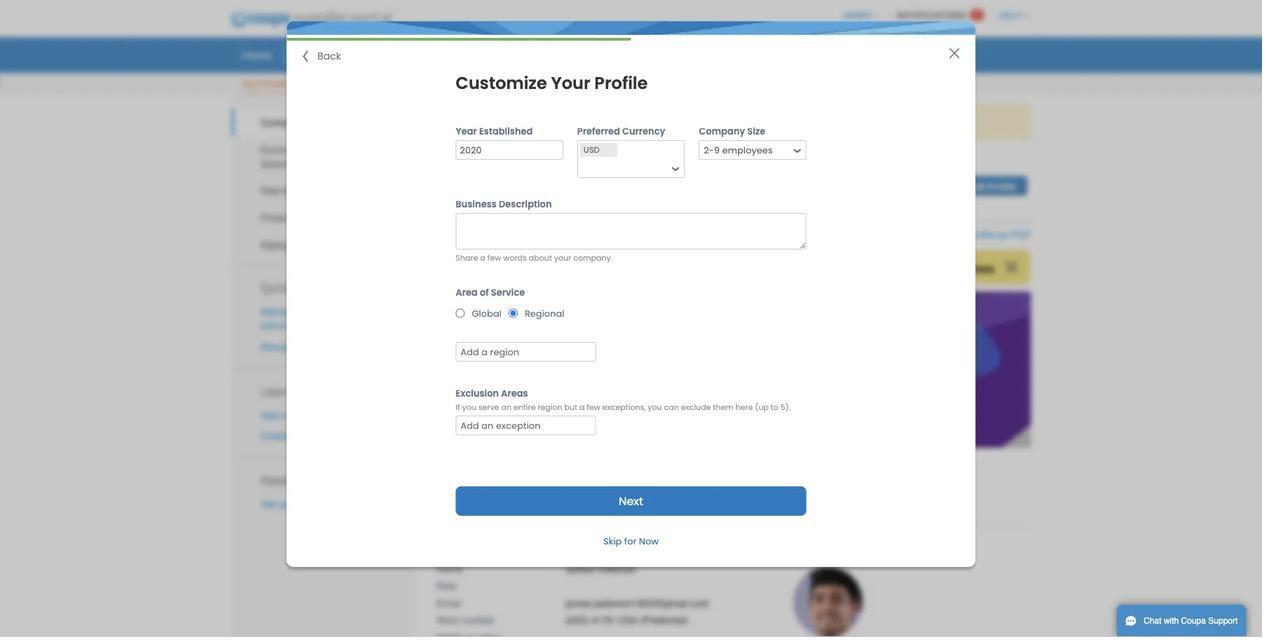 Task type: describe. For each thing, give the bounding box(es) containing it.
year
[[456, 125, 477, 138]]

Add a region text field
[[457, 343, 595, 361]]

customize your profile
[[456, 72, 648, 95]]

creekside
[[544, 483, 588, 495]]

283 creekside lane, winchester, virginia, 22602 united states link
[[524, 483, 707, 509]]

risk & compliance
[[261, 185, 344, 197]]

premium support link
[[384, 75, 456, 94]]

Preferred Currency text field
[[579, 159, 667, 177]]

email
[[436, 598, 461, 609]]

283 creekside lane, winchester, virginia, 22602 united states
[[524, 483, 707, 509]]

james peterson banner
[[431, 154, 1046, 526]]

profile inside alert
[[546, 116, 573, 127]]

Regional radio
[[509, 304, 518, 323]]

by
[[653, 116, 663, 127]]

compliance
[[292, 185, 344, 197]]

coupa inside alert
[[666, 116, 695, 127]]

james.peterson1902@gmail.com
[[565, 598, 709, 609]]

business for business performance
[[685, 47, 728, 62]]

lane,
[[590, 483, 615, 495]]

your up year established text field
[[524, 116, 543, 127]]

you right if
[[462, 402, 476, 413]]

progress
[[837, 160, 876, 171]]

Business Description text field
[[456, 213, 806, 250]]

manage legal entities
[[261, 341, 353, 352]]

a for words
[[480, 253, 485, 263]]

Add an exception text field
[[457, 417, 595, 435]]

role
[[436, 581, 457, 592]]

registration
[[639, 263, 689, 273]]

your right in on the top right of page
[[850, 116, 870, 127]]

coupa inside james peterson 'banner'
[[573, 263, 601, 273]]

performance for financial performance
[[303, 212, 359, 224]]

next button
[[456, 487, 806, 516]]

address
[[475, 483, 515, 495]]

download
[[921, 229, 965, 240]]

customize your profile dialog
[[287, 21, 975, 567]]

profile left progress
[[806, 160, 834, 171]]

we noticed you started your coupa verified registration but haven't finished.
[[448, 263, 780, 273]]

background image
[[436, 292, 1031, 448]]

of
[[480, 286, 489, 299]]

setup link
[[932, 44, 979, 65]]

financial
[[261, 212, 300, 224]]

exclusion areas group
[[449, 387, 813, 441]]

diversity
[[326, 158, 364, 169]]

usd
[[584, 144, 600, 156]]

for inside alert
[[800, 116, 811, 127]]

0 horizontal spatial profile
[[359, 431, 386, 442]]

exclusion
[[456, 387, 499, 400]]

name
[[436, 564, 463, 575]]

center
[[312, 383, 349, 399]]

profile progress
[[806, 160, 876, 171]]

you inside james peterson 'banner'
[[499, 263, 515, 273]]

company.
[[573, 253, 612, 263]]

areas
[[501, 387, 528, 400]]

that
[[730, 116, 746, 127]]

service
[[491, 286, 525, 299]]

22602
[[524, 497, 552, 509]]

skip
[[603, 536, 622, 548]]

size
[[747, 125, 765, 138]]

manage for manage payment information
[[261, 307, 296, 318]]

(020)
[[565, 615, 588, 627]]

preferred
[[577, 125, 620, 138]]

profile down coupa supplier portal image
[[293, 47, 324, 62]]

are
[[749, 116, 763, 127]]

exceptions,
[[602, 402, 646, 413]]

quick
[[261, 280, 292, 296]]

primary
[[436, 483, 473, 495]]

haven't
[[708, 263, 740, 273]]

add
[[261, 410, 278, 421]]

& for references
[[297, 240, 303, 251]]

profile inside dialog
[[594, 72, 648, 95]]

category.
[[872, 116, 912, 127]]

your inside your profile link
[[242, 79, 260, 89]]

a for profile
[[293, 431, 298, 442]]

setup
[[942, 47, 970, 62]]

tell
[[261, 499, 275, 511]]

company profile link
[[231, 109, 415, 136]]

company for company profile
[[261, 117, 305, 128]]

close image
[[949, 48, 960, 59]]

you inside tell us what you think button
[[315, 499, 331, 511]]

work
[[436, 615, 459, 627]]

& inside environmental, social, governance & diversity
[[317, 158, 323, 169]]

number
[[462, 615, 495, 627]]

your inside james peterson 'banner'
[[550, 263, 570, 273]]

james peterson inside james peterson 'banner'
[[507, 171, 649, 193]]

business performance link
[[676, 44, 804, 65]]

(preferred)
[[640, 615, 688, 627]]

download profile as pdf button
[[921, 228, 1031, 242]]

manage for manage legal entities
[[261, 341, 296, 352]]

to inside exclusion areas if you serve an entire region but a few exceptions, you can exclude them here (up to 5).
[[771, 402, 778, 413]]

home link
[[233, 44, 281, 65]]

complete process
[[915, 263, 994, 273]]

your profile link
[[241, 75, 289, 94]]

5).
[[781, 402, 790, 413]]

us
[[278, 499, 288, 511]]

we
[[448, 263, 461, 273]]

work number
[[436, 615, 495, 627]]

edit profile link
[[957, 176, 1027, 196]]

environmental, social, governance & diversity link
[[231, 136, 415, 177]]

winchester,
[[618, 483, 669, 495]]

to inside alert
[[575, 116, 584, 127]]

noticed
[[464, 263, 496, 273]]

environmental,
[[261, 144, 326, 155]]

you left can
[[648, 402, 662, 413]]

share
[[456, 253, 478, 263]]

manage legal entities link
[[261, 341, 353, 352]]

share a few words about your company.
[[456, 253, 612, 263]]

1 vertical spatial james
[[565, 564, 594, 575]]

home
[[242, 47, 271, 62]]

finished.
[[743, 263, 780, 273]]

risk
[[261, 185, 280, 197]]

create a discoverable profile
[[261, 431, 386, 442]]

profile up social,
[[308, 117, 339, 128]]

your inside customize your profile dialog
[[551, 72, 590, 95]]

quick links
[[261, 280, 323, 296]]

regional
[[525, 307, 564, 320]]

complete your profile to get discovered by coupa buyers that are looking for items in your category.
[[479, 116, 912, 127]]



Task type: locate. For each thing, give the bounding box(es) containing it.
1 vertical spatial manage
[[261, 341, 296, 352]]

your
[[551, 72, 590, 95], [242, 79, 260, 89]]

0 horizontal spatial but
[[564, 402, 577, 413]]

0 horizontal spatial your
[[242, 79, 260, 89]]

1 vertical spatial to
[[771, 402, 778, 413]]

0 vertical spatial but
[[692, 263, 706, 273]]

region
[[538, 402, 562, 413]]

few left exceptions,
[[587, 402, 600, 413]]

few left words
[[487, 253, 501, 263]]

james peterson image
[[436, 154, 492, 212]]

support inside button
[[1208, 617, 1238, 626]]

you up service
[[499, 263, 515, 273]]

complete for complete process
[[915, 263, 956, 273]]

profile left as
[[968, 229, 995, 240]]

but right region
[[564, 402, 577, 413]]

0 vertical spatial to
[[575, 116, 584, 127]]

1 horizontal spatial company
[[699, 125, 745, 138]]

to left get
[[575, 116, 584, 127]]

company for company size
[[699, 125, 745, 138]]

company profile
[[261, 117, 339, 128]]

0 vertical spatial james peterson
[[507, 171, 649, 193]]

peterson
[[571, 171, 649, 193], [597, 564, 636, 575]]

profile inside button
[[968, 229, 995, 240]]

chat with coupa support
[[1144, 617, 1238, 626]]

coupa inside button
[[1181, 617, 1206, 626]]

james up description
[[507, 171, 565, 193]]

1 horizontal spatial support
[[1208, 617, 1238, 626]]

a inside exclusion areas if you serve an entire region but a few exceptions, you can exclude them here (up to 5).
[[579, 402, 585, 413]]

your up get
[[551, 72, 590, 95]]

1 vertical spatial support
[[1208, 617, 1238, 626]]

environmental, social, governance & diversity
[[261, 144, 364, 169]]

business right catalogs at the top
[[685, 47, 728, 62]]

for left items
[[800, 116, 811, 127]]

0 horizontal spatial to
[[575, 116, 584, 127]]

create a discoverable profile link
[[261, 431, 386, 442]]

complete your profile to get discovered by coupa buyers that are looking for items in your category. alert
[[436, 104, 1031, 140]]

close image
[[1005, 260, 1018, 273]]

tell us what you think
[[261, 499, 354, 511]]

complete down download
[[915, 263, 956, 273]]

united
[[554, 497, 583, 509]]

1 vertical spatial james peterson
[[565, 564, 636, 575]]

references
[[306, 240, 356, 251]]

currency
[[622, 125, 665, 138]]

1 horizontal spatial business
[[685, 47, 728, 62]]

chat
[[1144, 617, 1161, 626]]

0 horizontal spatial business
[[456, 198, 497, 210]]

next
[[619, 493, 643, 509]]

james up the (020)
[[565, 564, 594, 575]]

but inside exclusion areas if you serve an entire region but a few exceptions, you can exclude them here (up to 5).
[[564, 402, 577, 413]]

1 horizontal spatial but
[[692, 263, 706, 273]]

0 horizontal spatial company
[[261, 117, 305, 128]]

(020) 4176 1234 (preferred)
[[565, 615, 688, 627]]

1 vertical spatial coupa
[[573, 263, 601, 273]]

business left description
[[456, 198, 497, 210]]

entities
[[322, 341, 353, 352]]

but for areas
[[564, 402, 577, 413]]

1 vertical spatial &
[[282, 185, 289, 197]]

coupa right with
[[1181, 617, 1206, 626]]

if
[[456, 402, 460, 413]]

area of service
[[456, 286, 525, 299]]

1 horizontal spatial for
[[800, 116, 811, 127]]

learning center
[[261, 383, 349, 399]]

company
[[261, 117, 305, 128], [699, 125, 745, 138]]

Company Size text field
[[700, 141, 788, 159]]

business description
[[456, 198, 552, 210]]

& inside "link"
[[297, 240, 303, 251]]

profile left get
[[546, 116, 573, 127]]

1 horizontal spatial james
[[565, 564, 594, 575]]

1 vertical spatial for
[[624, 536, 637, 548]]

james
[[507, 171, 565, 193], [565, 564, 594, 575]]

progress bar
[[287, 38, 631, 41]]

discoverable
[[301, 431, 356, 442]]

area
[[456, 286, 478, 299]]

performance up are
[[731, 47, 795, 62]]

customers
[[306, 410, 351, 421]]

2 horizontal spatial a
[[579, 402, 585, 413]]

performance up 'references'
[[303, 212, 359, 224]]

1 horizontal spatial few
[[587, 402, 600, 413]]

back button
[[303, 49, 341, 64]]

1 horizontal spatial complete
[[915, 263, 956, 273]]

0 vertical spatial support
[[424, 79, 456, 89]]

0 horizontal spatial &
[[282, 185, 289, 197]]

0 horizontal spatial few
[[487, 253, 501, 263]]

edit
[[968, 181, 985, 192]]

but left haven't
[[692, 263, 706, 273]]

1 horizontal spatial &
[[297, 240, 303, 251]]

profile right discoverable
[[359, 431, 386, 442]]

your down home link
[[242, 79, 260, 89]]

(up
[[755, 402, 769, 413]]

download profile as pdf
[[921, 229, 1031, 240]]

& for compliance
[[282, 185, 289, 197]]

legal
[[299, 341, 320, 352]]

them
[[713, 402, 733, 413]]

more
[[281, 410, 303, 421]]

1 vertical spatial peterson
[[597, 564, 636, 575]]

peterson down skip
[[597, 564, 636, 575]]

1 manage from the top
[[261, 307, 296, 318]]

2 manage from the top
[[261, 341, 296, 352]]

1 horizontal spatial performance
[[731, 47, 795, 62]]

2 horizontal spatial coupa
[[1181, 617, 1206, 626]]

0 horizontal spatial james
[[507, 171, 565, 193]]

0 vertical spatial peterson
[[571, 171, 649, 193]]

0 horizontal spatial support
[[424, 79, 456, 89]]

performance
[[731, 47, 795, 62], [303, 212, 359, 224]]

business for business description
[[456, 198, 497, 210]]

payment
[[299, 307, 337, 318]]

peterson down usd option
[[571, 171, 649, 193]]

risk & compliance link
[[231, 177, 415, 204]]

your profile
[[242, 79, 288, 89]]

complete inside alert
[[479, 116, 521, 127]]

description
[[499, 198, 552, 210]]

manage inside manage payment information
[[261, 307, 296, 318]]

1 vertical spatial profile
[[359, 431, 386, 442]]

process
[[959, 263, 994, 273]]

& left diversity
[[317, 158, 323, 169]]

1 horizontal spatial profile
[[546, 116, 573, 127]]

2 vertical spatial coupa
[[1181, 617, 1206, 626]]

manage payment information
[[261, 307, 337, 332]]

0 horizontal spatial coupa
[[573, 263, 601, 273]]

james peterson down usd option
[[507, 171, 649, 193]]

governance
[[261, 158, 314, 169]]

complete inside james peterson 'banner'
[[915, 263, 956, 273]]

283
[[524, 483, 541, 495]]

manage up information
[[261, 307, 296, 318]]

0 vertical spatial performance
[[731, 47, 795, 62]]

0 vertical spatial coupa
[[666, 116, 695, 127]]

year established
[[456, 125, 533, 138]]

coupa right by
[[666, 116, 695, 127]]

0 vertical spatial profile
[[546, 116, 573, 127]]

buyers
[[698, 116, 727, 127]]

what
[[291, 499, 312, 511]]

financial performance link
[[231, 204, 415, 232]]

your right about in the top left of the page
[[554, 253, 571, 263]]

1 vertical spatial a
[[579, 402, 585, 413]]

to
[[575, 116, 584, 127], [771, 402, 778, 413]]

Global radio
[[456, 304, 465, 323]]

manage
[[261, 307, 296, 318], [261, 341, 296, 352]]

1 horizontal spatial coupa
[[666, 116, 695, 127]]

manage down information
[[261, 341, 296, 352]]

support
[[424, 79, 456, 89], [1208, 617, 1238, 626]]

exclude
[[681, 402, 711, 413]]

add more customers link
[[261, 410, 351, 421]]

a right region
[[579, 402, 585, 413]]

1 horizontal spatial to
[[771, 402, 778, 413]]

in
[[840, 116, 848, 127]]

peterson inside james peterson 'banner'
[[571, 171, 649, 193]]

area of service option group
[[449, 286, 813, 323]]

0 vertical spatial for
[[800, 116, 811, 127]]

1234
[[616, 615, 638, 627]]

back
[[317, 49, 341, 63]]

1 vertical spatial but
[[564, 402, 577, 413]]

0 vertical spatial manage
[[261, 307, 296, 318]]

coupa left verified
[[573, 263, 601, 273]]

complete for complete your profile to get discovered by coupa buyers that are looking for items in your category.
[[479, 116, 521, 127]]

profile right edit
[[988, 181, 1016, 192]]

premium
[[385, 79, 421, 89]]

but for noticed
[[692, 263, 706, 273]]

information
[[261, 321, 309, 332]]

preferred currency
[[577, 125, 665, 138]]

profile down home link
[[263, 79, 288, 89]]

james peterson
[[507, 171, 649, 193], [565, 564, 636, 575]]

customize
[[456, 72, 547, 95]]

james peterson down skip
[[565, 564, 636, 575]]

catalogs link
[[613, 44, 673, 65]]

here
[[736, 402, 753, 413]]

0 horizontal spatial complete
[[479, 116, 521, 127]]

for inside button
[[624, 536, 637, 548]]

coupa supplier portal image
[[221, 2, 401, 37]]

few inside exclusion areas if you serve an entire region but a few exceptions, you can exclude them here (up to 5).
[[587, 402, 600, 413]]

a right the create
[[293, 431, 298, 442]]

edit profile
[[968, 181, 1016, 192]]

1 vertical spatial performance
[[303, 212, 359, 224]]

company inside customize your profile dialog
[[699, 125, 745, 138]]

social,
[[329, 144, 358, 155]]

skip for now button
[[592, 530, 670, 553]]

progress bar inside customize your profile dialog
[[287, 38, 631, 41]]

0 horizontal spatial performance
[[303, 212, 359, 224]]

your inside customize your profile dialog
[[554, 253, 571, 263]]

1 horizontal spatial a
[[480, 253, 485, 263]]

to left 5).
[[771, 402, 778, 413]]

but
[[692, 263, 706, 273], [564, 402, 577, 413]]

0 vertical spatial business
[[685, 47, 728, 62]]

0 horizontal spatial for
[[624, 536, 637, 548]]

0 vertical spatial &
[[317, 158, 323, 169]]

0 vertical spatial few
[[487, 253, 501, 263]]

complete up year established text field
[[479, 116, 521, 127]]

1 horizontal spatial your
[[551, 72, 590, 95]]

profile down catalogs link at the top of page
[[594, 72, 648, 95]]

2 vertical spatial &
[[297, 240, 303, 251]]

add more customers
[[261, 410, 351, 421]]

1 vertical spatial complete
[[915, 263, 956, 273]]

1 vertical spatial business
[[456, 198, 497, 210]]

james inside 'banner'
[[507, 171, 565, 193]]

for right skip
[[624, 536, 637, 548]]

started
[[517, 263, 548, 273]]

1 vertical spatial few
[[587, 402, 600, 413]]

business inside customize your profile dialog
[[456, 198, 497, 210]]

you left think in the left bottom of the page
[[315, 499, 331, 511]]

catalogs
[[622, 47, 664, 62]]

your right started in the top left of the page
[[550, 263, 570, 273]]

primary address
[[436, 483, 515, 495]]

support right premium
[[424, 79, 456, 89]]

primary contact image
[[793, 567, 863, 638]]

& right risk
[[282, 185, 289, 197]]

items
[[814, 116, 837, 127]]

with
[[1164, 617, 1179, 626]]

support right with
[[1208, 617, 1238, 626]]

usd option
[[580, 143, 603, 157]]

0 horizontal spatial a
[[293, 431, 298, 442]]

discovered
[[603, 116, 650, 127]]

ratings & references
[[261, 240, 356, 251]]

0 vertical spatial a
[[480, 253, 485, 263]]

performance for business performance
[[731, 47, 795, 62]]

2 horizontal spatial &
[[317, 158, 323, 169]]

a right share
[[480, 253, 485, 263]]

Year Established text field
[[456, 140, 563, 160]]

but inside james peterson 'banner'
[[692, 263, 706, 273]]

financial performance
[[261, 212, 359, 224]]

2 vertical spatial a
[[293, 431, 298, 442]]

feedback
[[261, 472, 313, 489]]

0 vertical spatial complete
[[479, 116, 521, 127]]

0 vertical spatial james
[[507, 171, 565, 193]]

premium support
[[385, 79, 456, 89]]

& right ratings
[[297, 240, 303, 251]]



Task type: vqa. For each thing, say whether or not it's contained in the screenshot.
Additional Information icon
no



